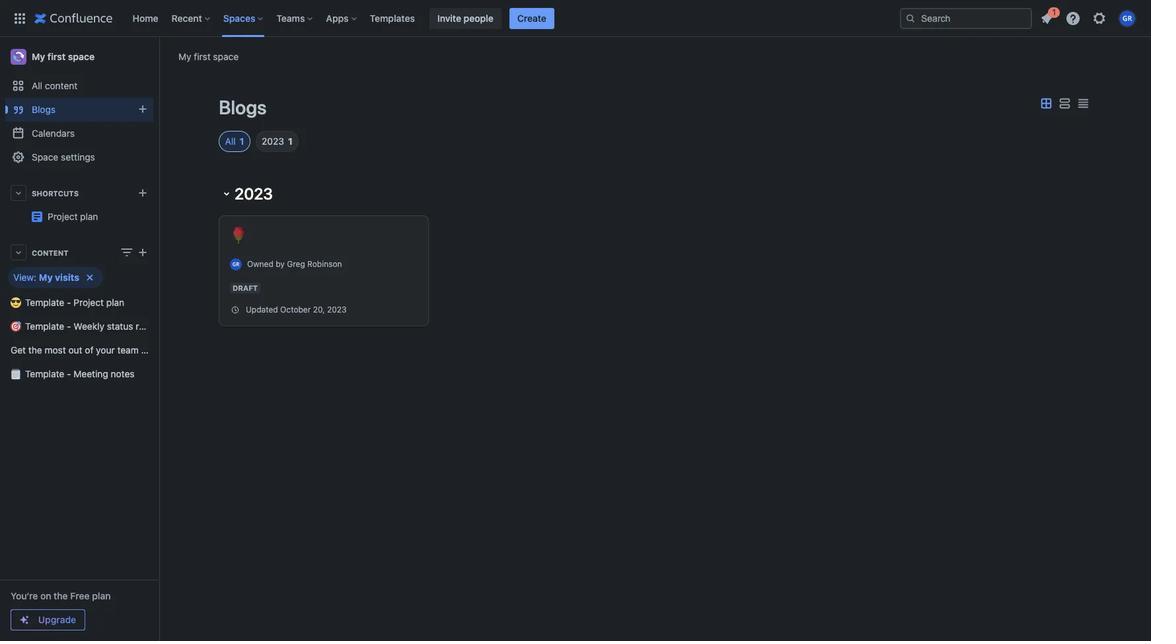 Task type: vqa. For each thing, say whether or not it's contained in the screenshot.
October
yes



Task type: locate. For each thing, give the bounding box(es) containing it.
my first space up content
[[32, 51, 95, 62]]

invite people button
[[430, 8, 502, 29]]

20,
[[313, 305, 325, 315]]

first up all content
[[48, 51, 66, 62]]

change view image
[[119, 245, 135, 260]]

- for project
[[67, 297, 71, 308]]

you're on the free plan
[[11, 590, 111, 601]]

2 1 blogs element from the left
[[288, 135, 293, 148]]

greg robinson link
[[287, 259, 342, 269]]

all left content
[[32, 80, 42, 91]]

0 horizontal spatial first
[[48, 51, 66, 62]]

1 horizontal spatial project plan
[[153, 206, 204, 217]]

upgrade button
[[11, 610, 85, 630]]

1 vertical spatial template
[[25, 321, 64, 332]]

blogs link
[[5, 98, 153, 122]]

my first space down recent popup button
[[178, 51, 239, 62]]

1 - from the top
[[67, 297, 71, 308]]

1 left help icon
[[1053, 7, 1056, 17]]

home link
[[129, 8, 162, 29]]

2 - from the top
[[67, 321, 71, 332]]

0 vertical spatial template
[[25, 297, 64, 308]]

all for all content
[[32, 80, 42, 91]]

1
[[1053, 7, 1056, 17], [240, 136, 244, 147], [288, 136, 293, 147]]

my right collapse sidebar icon
[[178, 51, 191, 62]]

free
[[70, 590, 90, 601]]

3 - from the top
[[67, 368, 71, 379]]

invite people
[[437, 12, 494, 23]]

blogs up calendars
[[32, 104, 56, 115]]

1 horizontal spatial 1
[[288, 136, 293, 147]]

1 horizontal spatial my first space
[[178, 51, 239, 62]]

1 horizontal spatial the
[[54, 590, 68, 601]]

invite
[[437, 12, 461, 23]]

year all element
[[225, 135, 236, 148]]

all content link
[[5, 74, 153, 98]]

1 horizontal spatial my first space link
[[178, 50, 239, 63]]

your
[[96, 344, 115, 356]]

template down most
[[25, 368, 64, 379]]

collapse sidebar image
[[144, 44, 173, 70]]

2023 right all 1
[[262, 136, 284, 147]]

draft
[[233, 284, 258, 292]]

- left weekly
[[67, 321, 71, 332]]

teams button
[[273, 8, 318, 29]]

0 horizontal spatial project plan
[[48, 211, 98, 222]]

space settings
[[32, 151, 95, 163]]

blogs
[[219, 96, 267, 118], [32, 104, 56, 115]]

0 horizontal spatial my first space link
[[5, 44, 153, 70]]

first inside space element
[[48, 51, 66, 62]]

project plan link
[[5, 205, 204, 229], [48, 211, 98, 222]]

spaces
[[223, 12, 255, 23]]

appswitcher icon image
[[12, 10, 28, 26]]

clear view image
[[82, 270, 98, 286]]

team
[[117, 344, 139, 356]]

1 vertical spatial all
[[225, 136, 236, 147]]

add shortcut image
[[135, 185, 151, 201]]

2023 1
[[262, 136, 293, 147]]

my first space inside space element
[[32, 51, 95, 62]]

calendars link
[[5, 122, 153, 145]]

0 vertical spatial 2023
[[262, 136, 284, 147]]

all 1
[[225, 136, 244, 147]]

people
[[464, 12, 494, 23]]

on
[[40, 590, 51, 601]]

2 vertical spatial -
[[67, 368, 71, 379]]

2023 right 20,
[[327, 305, 347, 315]]

1 blogs element right year all element
[[240, 135, 244, 148]]

compact list image
[[1075, 96, 1091, 111]]

you're
[[11, 590, 38, 601]]

1 horizontal spatial 1 blogs element
[[288, 135, 293, 148]]

most
[[45, 344, 66, 356]]

create a blog image
[[135, 101, 151, 117]]

project
[[153, 206, 184, 217], [48, 211, 78, 222], [74, 297, 104, 308]]

blogs inside space element
[[32, 104, 56, 115]]

- left meeting
[[67, 368, 71, 379]]

premium image
[[19, 615, 30, 625]]

1 horizontal spatial space
[[141, 344, 167, 356]]

3 template from the top
[[25, 368, 64, 379]]

my
[[178, 51, 191, 62], [32, 51, 45, 62], [39, 272, 53, 283]]

first down recent popup button
[[194, 51, 211, 62]]

project plan for project plan link over "change view" image
[[153, 206, 204, 217]]

space
[[32, 151, 58, 163]]

all for all 1
[[225, 136, 236, 147]]

1 template from the top
[[25, 297, 64, 308]]

october
[[280, 305, 311, 315]]

template down view: my visits
[[25, 297, 64, 308]]

get the most out of your team space
[[11, 344, 167, 356]]

view:
[[13, 272, 36, 283]]

confluence image
[[34, 10, 113, 26], [34, 10, 113, 26]]

the right 'get'
[[28, 344, 42, 356]]

project inside template - project plan link
[[74, 297, 104, 308]]

owned by greg robinson
[[247, 259, 342, 269]]

template up most
[[25, 321, 64, 332]]

1 vertical spatial 2023
[[235, 184, 273, 203]]

all content
[[32, 80, 78, 91]]

plan
[[186, 206, 204, 217], [80, 211, 98, 222], [106, 297, 124, 308], [92, 590, 111, 601]]

updated october 20, 2023
[[246, 305, 347, 315]]

2023 inside dropdown button
[[235, 184, 273, 203]]

1 right year all element
[[240, 136, 244, 147]]

2023
[[262, 136, 284, 147], [235, 184, 273, 203], [327, 305, 347, 315]]

:notepad_spiral: image
[[11, 369, 21, 379]]

teams
[[277, 12, 305, 23]]

global element
[[8, 0, 898, 37]]

1 right year 2023 element
[[288, 136, 293, 147]]

0 horizontal spatial my first space
[[32, 51, 95, 62]]

1 blogs element
[[240, 135, 244, 148], [288, 135, 293, 148]]

2 vertical spatial template
[[25, 368, 64, 379]]

project plan link down shortcuts dropdown button
[[48, 211, 98, 222]]

0 horizontal spatial all
[[32, 80, 42, 91]]

-
[[67, 297, 71, 308], [67, 321, 71, 332], [67, 368, 71, 379]]

0 vertical spatial -
[[67, 297, 71, 308]]

templates link
[[366, 8, 419, 29]]

1 vertical spatial -
[[67, 321, 71, 332]]

all left year 2023 element
[[225, 136, 236, 147]]

- down 'visits'
[[67, 297, 71, 308]]

my first space link down recent popup button
[[178, 50, 239, 63]]

1 horizontal spatial all
[[225, 136, 236, 147]]

:sunglasses: image
[[11, 297, 21, 308]]

space up all content link
[[68, 51, 95, 62]]

the
[[28, 344, 42, 356], [54, 590, 68, 601]]

1 blogs element right year 2023 element
[[288, 135, 293, 148]]

the right "on"
[[54, 590, 68, 601]]

blogs up all 1
[[219, 96, 267, 118]]

template - project plan link
[[5, 291, 153, 315]]

template for template - project plan
[[25, 297, 64, 308]]

0 horizontal spatial the
[[28, 344, 42, 356]]

template
[[25, 297, 64, 308], [25, 321, 64, 332], [25, 368, 64, 379]]

0 vertical spatial the
[[28, 344, 42, 356]]

0 vertical spatial all
[[32, 80, 42, 91]]

Search field
[[900, 8, 1032, 29]]

space down report
[[141, 344, 167, 356]]

2 template from the top
[[25, 321, 64, 332]]

my first space link up all content link
[[5, 44, 153, 70]]

greg
[[287, 259, 305, 269]]

space element
[[0, 37, 204, 641]]

:dart: image
[[11, 321, 21, 332], [11, 321, 21, 332]]

banner
[[0, 0, 1151, 37]]

0 horizontal spatial 1 blogs element
[[240, 135, 244, 148]]

2 horizontal spatial space
[[213, 51, 239, 62]]

space settings link
[[5, 145, 153, 169]]

0 horizontal spatial 1
[[240, 136, 244, 147]]

project plan
[[153, 206, 204, 217], [48, 211, 98, 222]]

all inside space element
[[32, 80, 42, 91]]

all
[[32, 80, 42, 91], [225, 136, 236, 147]]

meeting
[[74, 368, 108, 379]]

0 horizontal spatial blogs
[[32, 104, 56, 115]]

template - project plan
[[25, 297, 124, 308]]

status
[[107, 321, 133, 332]]

first
[[194, 51, 211, 62], [48, 51, 66, 62]]

space
[[213, 51, 239, 62], [68, 51, 95, 62], [141, 344, 167, 356]]

owned
[[247, 259, 274, 269]]

my first space link
[[5, 44, 153, 70], [178, 50, 239, 63]]

space down spaces
[[213, 51, 239, 62]]

help icon image
[[1066, 10, 1081, 26]]

my first space
[[178, 51, 239, 62], [32, 51, 95, 62]]

2023 up :rose: icon
[[235, 184, 273, 203]]

1 1 blogs element from the left
[[240, 135, 244, 148]]



Task type: describe. For each thing, give the bounding box(es) containing it.
1 horizontal spatial first
[[194, 51, 211, 62]]

my up all content
[[32, 51, 45, 62]]

create
[[517, 12, 547, 23]]

1 blogs element for all 1
[[240, 135, 244, 148]]

upgrade
[[38, 614, 76, 625]]

recent button
[[168, 8, 215, 29]]

2 horizontal spatial 1
[[1053, 7, 1056, 17]]

1 vertical spatial the
[[54, 590, 68, 601]]

0 horizontal spatial space
[[68, 51, 95, 62]]

settings
[[61, 151, 95, 163]]

home
[[133, 12, 158, 23]]

content button
[[5, 241, 153, 264]]

view: my visits
[[13, 272, 79, 283]]

year 2023 element
[[262, 135, 284, 148]]

profile picture image
[[230, 258, 242, 270]]

of
[[85, 344, 93, 356]]

template - weekly status report link
[[5, 315, 162, 338]]

1 for 2023 1
[[288, 136, 293, 147]]

- for weekly
[[67, 321, 71, 332]]

get the most out of your team space link
[[5, 338, 167, 362]]

create link
[[509, 8, 554, 29]]

:sunglasses: image
[[11, 297, 21, 308]]

:rose: image
[[230, 227, 247, 244]]

shortcuts
[[32, 189, 79, 197]]

create a page image
[[135, 245, 151, 260]]

notes
[[111, 368, 135, 379]]

content
[[32, 248, 68, 257]]

template for template - weekly status report
[[25, 321, 64, 332]]

robinson
[[307, 259, 342, 269]]

list image
[[1057, 96, 1073, 111]]

apps
[[326, 12, 349, 23]]

content
[[45, 80, 78, 91]]

the inside "get the most out of your team space" link
[[28, 344, 42, 356]]

collapse chevron image
[[219, 186, 235, 202]]

search image
[[906, 13, 916, 23]]

spaces button
[[219, 8, 269, 29]]

get
[[11, 344, 26, 356]]

- for meeting
[[67, 368, 71, 379]]

template - weekly status report
[[25, 321, 162, 332]]

1 blogs element for 2023 1
[[288, 135, 293, 148]]

my right view:
[[39, 272, 53, 283]]

template for template - meeting notes
[[25, 368, 64, 379]]

updated
[[246, 305, 278, 315]]

weekly
[[74, 321, 104, 332]]

settings icon image
[[1092, 10, 1108, 26]]

by
[[276, 259, 285, 269]]

recent
[[172, 12, 202, 23]]

shortcuts button
[[5, 181, 153, 205]]

2 vertical spatial 2023
[[327, 305, 347, 315]]

:notepad_spiral: image
[[11, 369, 21, 379]]

templates
[[370, 12, 415, 23]]

2023 button
[[219, 182, 1091, 206]]

:rose: image
[[230, 227, 247, 244]]

2023 for 2023 1
[[262, 136, 284, 147]]

report
[[136, 321, 162, 332]]

notification icon image
[[1039, 10, 1055, 26]]

template - meeting notes
[[25, 368, 135, 379]]

1 for all 1
[[240, 136, 244, 147]]

out
[[68, 344, 82, 356]]

banner containing home
[[0, 0, 1151, 37]]

project plan for project plan link under shortcuts dropdown button
[[48, 211, 98, 222]]

calendars
[[32, 128, 75, 139]]

project plan link up "change view" image
[[5, 205, 204, 229]]

template - meeting notes link
[[5, 362, 153, 386]]

1 horizontal spatial blogs
[[219, 96, 267, 118]]

template - project plan image
[[32, 212, 42, 222]]

2023 for 2023
[[235, 184, 273, 203]]

visits
[[55, 272, 79, 283]]

apps button
[[322, 8, 362, 29]]

cards image
[[1038, 96, 1054, 111]]



